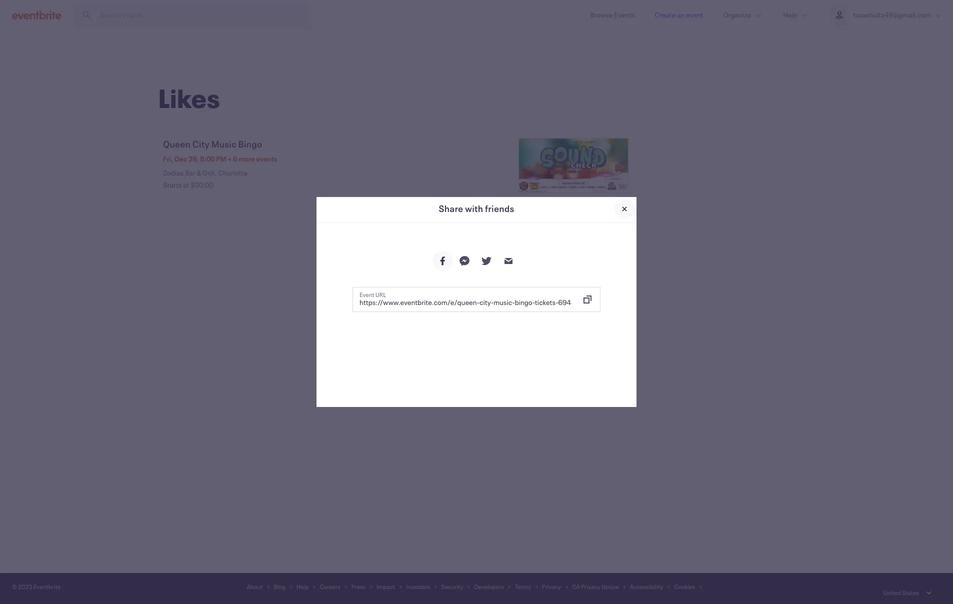 Task type: describe. For each thing, give the bounding box(es) containing it.
blog link
[[274, 583, 286, 591]]

events
[[614, 10, 635, 20]]

starts
[[163, 180, 182, 190]]

ca privacy notice
[[572, 583, 619, 591]]

investors link
[[406, 583, 430, 591]]

bingo
[[238, 138, 262, 150]]

privacy link
[[542, 583, 561, 591]]

impact
[[377, 583, 395, 591]]

music
[[211, 138, 237, 150]]

fri,
[[163, 154, 173, 164]]

ca privacy notice link
[[572, 583, 619, 591]]

press
[[351, 583, 366, 591]]

none text field inside share with friends alert dialog
[[354, 288, 578, 311]]

queen city music bingo link
[[163, 138, 511, 150]]

accessibility
[[630, 583, 663, 591]]

$20.00
[[191, 180, 214, 190]]

2023
[[18, 583, 32, 591]]

browse events
[[590, 10, 635, 20]]

charlotte
[[218, 168, 248, 178]]

united
[[884, 589, 901, 597]]

security link
[[441, 583, 463, 591]]

event
[[686, 10, 704, 20]]

press link
[[351, 583, 366, 591]]

share with friends alert dialog
[[0, 0, 953, 604]]

1 privacy from the left
[[542, 583, 561, 591]]

pm
[[216, 154, 226, 164]]

likes
[[159, 81, 221, 115]]

an
[[677, 10, 685, 20]]

1 vertical spatial help
[[297, 583, 309, 591]]

terms
[[515, 583, 531, 591]]

events
[[256, 154, 277, 164]]

with
[[465, 203, 483, 215]]

developers link
[[474, 583, 504, 591]]

dec
[[175, 154, 187, 164]]

grill,
[[203, 168, 217, 178]]

terms link
[[515, 583, 531, 591]]

8:00
[[200, 154, 215, 164]]

ca
[[572, 583, 580, 591]]

united states
[[884, 589, 919, 597]]

6
[[233, 154, 237, 164]]

careers
[[320, 583, 341, 591]]



Task type: locate. For each thing, give the bounding box(es) containing it.
security
[[441, 583, 463, 591]]

privacy
[[542, 583, 561, 591], [581, 583, 601, 591]]

cookies link
[[674, 583, 696, 591]]

29,
[[188, 154, 199, 164]]

privacy left ca
[[542, 583, 561, 591]]

organize link
[[714, 0, 773, 30]]

about
[[247, 583, 263, 591]]

blog
[[274, 583, 286, 591]]

create an event
[[655, 10, 704, 20]]

None text field
[[354, 288, 578, 311]]

0 horizontal spatial help
[[297, 583, 309, 591]]

1 horizontal spatial help
[[783, 10, 798, 20]]

create an event link
[[645, 0, 714, 30]]

2 privacy from the left
[[581, 583, 601, 591]]

browse
[[590, 10, 613, 20]]

organize
[[724, 10, 751, 20]]

0 vertical spatial help
[[783, 10, 798, 20]]

0 horizontal spatial help link
[[297, 583, 309, 591]]

at
[[183, 180, 189, 190]]

1 horizontal spatial privacy
[[581, 583, 601, 591]]

browse events link
[[580, 0, 645, 30]]

more
[[239, 154, 255, 164]]

queen
[[163, 138, 191, 150]]

1 horizontal spatial help link
[[773, 0, 820, 30]]

friends
[[485, 203, 514, 215]]

share
[[439, 203, 463, 215]]

help
[[783, 10, 798, 20], [297, 583, 309, 591]]

bar
[[185, 168, 196, 178]]

privacy right ca
[[581, 583, 601, 591]]

create
[[655, 10, 676, 20]]

impact link
[[377, 583, 395, 591]]

queen city music bingo fri, dec 29, 8:00 pm + 6 more events zodiac bar & grill, charlotte starts at $20.00
[[163, 138, 277, 190]]

about link
[[247, 583, 263, 591]]

states
[[902, 589, 919, 597]]

©
[[12, 583, 17, 591]]

cookies
[[674, 583, 696, 591]]

investors
[[406, 583, 430, 591]]

notice
[[602, 583, 619, 591]]

careers link
[[320, 583, 341, 591]]

&
[[197, 168, 201, 178]]

tarashultz49@gmail.com link
[[820, 0, 953, 30]]

zodiac
[[163, 168, 184, 178]]

eventbrite image
[[12, 10, 62, 20]]

0 vertical spatial help link
[[773, 0, 820, 30]]

help link
[[773, 0, 820, 30], [297, 583, 309, 591]]

0 horizontal spatial privacy
[[542, 583, 561, 591]]

share with friends
[[439, 203, 514, 215]]

city
[[192, 138, 210, 150]]

+
[[228, 154, 232, 164]]

1 vertical spatial help link
[[297, 583, 309, 591]]

tarashultz49@gmail.com
[[854, 10, 931, 20]]

eventbrite
[[33, 583, 61, 591]]

developers
[[474, 583, 504, 591]]

© 2023 eventbrite
[[12, 583, 61, 591]]

help right organize link at the right top of page
[[783, 10, 798, 20]]

accessibility link
[[630, 583, 663, 591]]

help right blog link
[[297, 583, 309, 591]]



Task type: vqa. For each thing, say whether or not it's contained in the screenshot.
Sign Up ELEMENT
no



